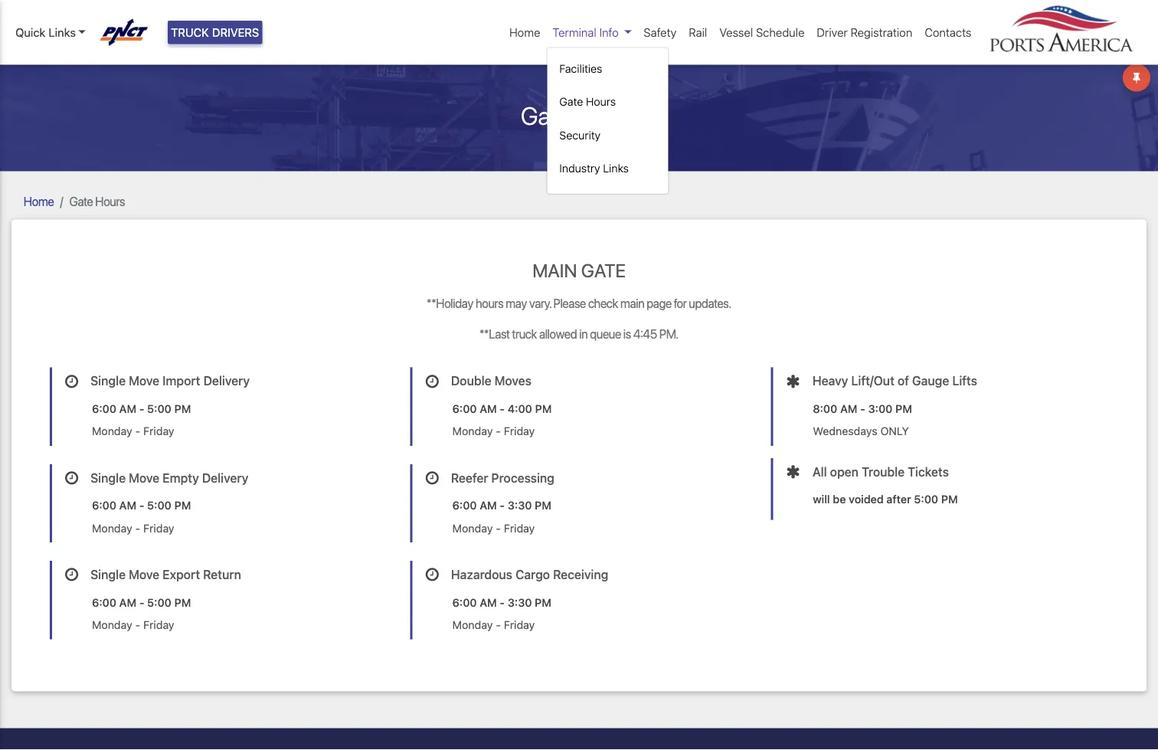 Task type: locate. For each thing, give the bounding box(es) containing it.
1 move from the top
[[129, 374, 160, 388]]

contacts link
[[919, 18, 978, 47]]

1 6:00 am - 5:00 pm from the top
[[92, 402, 191, 415]]

6:00 am - 3:30 pm for processing
[[453, 499, 552, 512]]

1 vertical spatial single
[[91, 470, 126, 485]]

friday down single move export return
[[143, 618, 174, 632]]

5:00 right after
[[915, 493, 939, 506]]

monday down the "6:00 am - 4:00 pm"
[[453, 425, 493, 438]]

pm for hazardous cargo receiving
[[535, 596, 552, 609]]

links for industry links
[[603, 162, 629, 175]]

monday - friday down hazardous
[[453, 618, 535, 632]]

single move empty delivery
[[91, 470, 249, 485]]

delivery for single move import delivery
[[204, 374, 250, 388]]

0 vertical spatial delivery
[[204, 374, 250, 388]]

in
[[580, 326, 588, 341]]

import
[[163, 374, 200, 388]]

monday - friday for single move import delivery
[[92, 425, 174, 438]]

return
[[203, 567, 241, 582]]

2 6:00 am - 5:00 pm from the top
[[92, 499, 191, 512]]

hazardous
[[451, 567, 513, 582]]

2 vertical spatial move
[[129, 567, 160, 582]]

0 vertical spatial move
[[129, 374, 160, 388]]

6:00 am - 3:30 pm down reefer processing
[[453, 499, 552, 512]]

friday down 4:00
[[504, 425, 535, 438]]

friday up single move export return
[[143, 522, 174, 535]]

friday up hazardous cargo receiving
[[504, 522, 535, 535]]

5:00 down single move empty delivery
[[147, 499, 172, 512]]

vessel
[[720, 26, 754, 39]]

3:30
[[508, 499, 532, 512], [508, 596, 532, 609]]

3:00
[[869, 402, 893, 415]]

am down single move import delivery
[[119, 402, 136, 415]]

6:00 for single move empty delivery
[[92, 499, 116, 512]]

5:00 for single move empty delivery
[[147, 499, 172, 512]]

am down single move export return
[[119, 596, 136, 609]]

single move import delivery
[[91, 374, 250, 388]]

1 6:00 am - 3:30 pm from the top
[[453, 499, 552, 512]]

delivery
[[204, 374, 250, 388], [202, 470, 249, 485]]

2 vertical spatial 6:00 am - 5:00 pm
[[92, 596, 191, 609]]

1 vertical spatial 6:00 am - 3:30 pm
[[453, 596, 552, 609]]

friday down hazardous cargo receiving
[[504, 618, 535, 632]]

pm right the 3:00
[[896, 402, 913, 415]]

main
[[533, 260, 577, 281]]

home
[[510, 26, 541, 39], [24, 194, 54, 209]]

single left import
[[91, 374, 126, 388]]

1 horizontal spatial home link
[[504, 18, 547, 47]]

delivery for single move empty delivery
[[202, 470, 249, 485]]

links inside quick links link
[[49, 26, 76, 39]]

queue
[[591, 326, 622, 341]]

am up wednesdays
[[841, 402, 858, 415]]

links
[[49, 26, 76, 39], [603, 162, 629, 175]]

monday for double moves
[[453, 425, 493, 438]]

6:00 am - 5:00 pm down single move empty delivery
[[92, 499, 191, 512]]

0 vertical spatial 6:00 am - 3:30 pm
[[453, 499, 552, 512]]

pm for single move export return
[[174, 596, 191, 609]]

monday - friday for single move export return
[[92, 618, 174, 632]]

3 move from the top
[[129, 567, 160, 582]]

monday - friday for single move empty delivery
[[92, 522, 174, 535]]

monday down hazardous
[[453, 618, 493, 632]]

monday for single move import delivery
[[92, 425, 132, 438]]

monday for single move empty delivery
[[92, 522, 132, 535]]

receiving
[[553, 567, 609, 582]]

5:00 for single move export return
[[147, 596, 172, 609]]

delivery right the empty
[[202, 470, 249, 485]]

monday up single move empty delivery
[[92, 425, 132, 438]]

am down single move empty delivery
[[119, 499, 136, 512]]

driver registration
[[817, 26, 913, 39]]

0 horizontal spatial links
[[49, 26, 76, 39]]

0 horizontal spatial home link
[[24, 194, 54, 209]]

**holiday
[[427, 296, 474, 310]]

monday up single move export return
[[92, 522, 132, 535]]

3:30 for cargo
[[508, 596, 532, 609]]

monday
[[92, 425, 132, 438], [453, 425, 493, 438], [92, 522, 132, 535], [453, 522, 493, 535], [92, 618, 132, 632], [453, 618, 493, 632]]

5:00 for single move import delivery
[[147, 402, 172, 415]]

am for reefer processing
[[480, 499, 497, 512]]

driver registration link
[[811, 18, 919, 47]]

6:00 am - 5:00 pm down single move import delivery
[[92, 402, 191, 415]]

monday - friday for double moves
[[453, 425, 535, 438]]

6:00 for single move import delivery
[[92, 402, 116, 415]]

-
[[139, 402, 144, 415], [500, 402, 505, 415], [861, 402, 866, 415], [135, 425, 140, 438], [496, 425, 501, 438], [139, 499, 144, 512], [500, 499, 505, 512], [135, 522, 140, 535], [496, 522, 501, 535], [139, 596, 144, 609], [500, 596, 505, 609], [135, 618, 140, 632], [496, 618, 501, 632]]

6:00 down single move empty delivery
[[92, 499, 116, 512]]

friday up single move empty delivery
[[143, 425, 174, 438]]

move left the empty
[[129, 470, 160, 485]]

monday - friday up single move export return
[[92, 522, 174, 535]]

terminal info
[[553, 26, 619, 39]]

2 single from the top
[[91, 470, 126, 485]]

wednesdays only
[[813, 425, 910, 438]]

8:00
[[813, 402, 838, 415]]

0 vertical spatial single
[[91, 374, 126, 388]]

1 horizontal spatial links
[[603, 162, 629, 175]]

4:00
[[508, 402, 533, 415]]

am
[[119, 402, 136, 415], [480, 402, 497, 415], [841, 402, 858, 415], [119, 499, 136, 512], [480, 499, 497, 512], [119, 596, 136, 609], [480, 596, 497, 609]]

voided
[[849, 493, 884, 506]]

move left import
[[129, 374, 160, 388]]

safety link
[[638, 18, 683, 47]]

safety
[[644, 26, 677, 39]]

1 vertical spatial home
[[24, 194, 54, 209]]

0 vertical spatial links
[[49, 26, 76, 39]]

5:00
[[147, 402, 172, 415], [915, 493, 939, 506], [147, 499, 172, 512], [147, 596, 172, 609]]

reefer processing
[[451, 470, 555, 485]]

please
[[554, 296, 586, 310]]

reefer
[[451, 470, 489, 485]]

is
[[624, 326, 632, 341]]

open
[[831, 464, 859, 479]]

single left the export
[[91, 567, 126, 582]]

5:00 down single move import delivery
[[147, 402, 172, 415]]

gate
[[560, 95, 584, 108], [521, 101, 570, 130], [69, 194, 93, 209], [582, 260, 626, 281]]

only
[[881, 425, 910, 438]]

2 6:00 am - 3:30 pm from the top
[[453, 596, 552, 609]]

6:00 am - 5:00 pm for export
[[92, 596, 191, 609]]

links inside industry links link
[[603, 162, 629, 175]]

monday - friday up single move empty delivery
[[92, 425, 174, 438]]

monday - friday for hazardous cargo receiving
[[453, 618, 535, 632]]

facilities
[[560, 62, 603, 75]]

monday for single move export return
[[92, 618, 132, 632]]

friday
[[143, 425, 174, 438], [504, 425, 535, 438], [143, 522, 174, 535], [504, 522, 535, 535], [143, 618, 174, 632], [504, 618, 535, 632]]

move
[[129, 374, 160, 388], [129, 470, 160, 485], [129, 567, 160, 582]]

6:00 am - 5:00 pm
[[92, 402, 191, 415], [92, 499, 191, 512], [92, 596, 191, 609]]

delivery right import
[[204, 374, 250, 388]]

moves
[[495, 374, 532, 388]]

hours
[[476, 296, 504, 310]]

monday for reefer processing
[[453, 522, 493, 535]]

1 vertical spatial move
[[129, 470, 160, 485]]

1 vertical spatial delivery
[[202, 470, 249, 485]]

monday - friday up hazardous
[[453, 522, 535, 535]]

5:00 down single move export return
[[147, 596, 172, 609]]

monday down single move export return
[[92, 618, 132, 632]]

1 vertical spatial 3:30
[[508, 596, 532, 609]]

monday - friday
[[92, 425, 174, 438], [453, 425, 535, 438], [92, 522, 174, 535], [453, 522, 535, 535], [92, 618, 174, 632], [453, 618, 535, 632]]

heavy
[[813, 374, 849, 388]]

6:00 am - 3:30 pm down hazardous
[[453, 596, 552, 609]]

3:30 down processing
[[508, 499, 532, 512]]

0 vertical spatial 3:30
[[508, 499, 532, 512]]

1 vertical spatial home link
[[24, 194, 54, 209]]

monday for hazardous cargo receiving
[[453, 618, 493, 632]]

truck drivers
[[171, 26, 259, 39]]

1 single from the top
[[91, 374, 126, 388]]

1 vertical spatial 6:00 am - 5:00 pm
[[92, 499, 191, 512]]

drivers
[[212, 26, 259, 39]]

0 horizontal spatial home
[[24, 194, 54, 209]]

quick links
[[15, 26, 76, 39]]

facilities link
[[554, 54, 663, 83]]

schedule
[[756, 26, 805, 39]]

6:00 am - 5:00 pm for import
[[92, 402, 191, 415]]

single left the empty
[[91, 470, 126, 485]]

2 vertical spatial single
[[91, 567, 126, 582]]

1 vertical spatial links
[[603, 162, 629, 175]]

am down reefer processing
[[480, 499, 497, 512]]

pm
[[174, 402, 191, 415], [535, 402, 552, 415], [896, 402, 913, 415], [942, 493, 958, 506], [174, 499, 191, 512], [535, 499, 552, 512], [174, 596, 191, 609], [535, 596, 552, 609]]

links down security link in the top of the page
[[603, 162, 629, 175]]

6:00
[[92, 402, 116, 415], [453, 402, 477, 415], [92, 499, 116, 512], [453, 499, 477, 512], [92, 596, 116, 609], [453, 596, 477, 609]]

am down hazardous
[[480, 596, 497, 609]]

pm right 4:00
[[535, 402, 552, 415]]

6:00 down single move import delivery
[[92, 402, 116, 415]]

6:00 down double
[[453, 402, 477, 415]]

6:00 am - 5:00 pm down single move export return
[[92, 596, 191, 609]]

lift/out
[[852, 374, 895, 388]]

pm down import
[[174, 402, 191, 415]]

updates.
[[689, 296, 732, 310]]

am for single move export return
[[119, 596, 136, 609]]

3:30 down hazardous cargo receiving
[[508, 596, 532, 609]]

double moves
[[451, 374, 532, 388]]

3 6:00 am - 5:00 pm from the top
[[92, 596, 191, 609]]

pm down the tickets
[[942, 493, 958, 506]]

monday up hazardous
[[453, 522, 493, 535]]

monday - friday down the "6:00 am - 4:00 pm"
[[453, 425, 535, 438]]

truck
[[513, 326, 537, 341]]

contacts
[[925, 26, 972, 39]]

move for export
[[129, 567, 160, 582]]

single
[[91, 374, 126, 388], [91, 470, 126, 485], [91, 567, 126, 582]]

main gate
[[533, 260, 626, 281]]

pm for reefer processing
[[535, 499, 552, 512]]

0 vertical spatial 6:00 am - 5:00 pm
[[92, 402, 191, 415]]

export
[[163, 567, 200, 582]]

registration
[[851, 26, 913, 39]]

1 3:30 from the top
[[508, 499, 532, 512]]

vessel schedule link
[[714, 18, 811, 47]]

pm down processing
[[535, 499, 552, 512]]

2 move from the top
[[129, 470, 160, 485]]

1 horizontal spatial home
[[510, 26, 541, 39]]

3 single from the top
[[91, 567, 126, 582]]

truck
[[171, 26, 209, 39]]

links right quick
[[49, 26, 76, 39]]

am down double moves
[[480, 402, 497, 415]]

2 3:30 from the top
[[508, 596, 532, 609]]

move left the export
[[129, 567, 160, 582]]

6:00 down reefer
[[453, 499, 477, 512]]

pm down the export
[[174, 596, 191, 609]]

6:00 down hazardous
[[453, 596, 477, 609]]

6:00 down single move export return
[[92, 596, 116, 609]]

pm down cargo
[[535, 596, 552, 609]]

pm down the empty
[[174, 499, 191, 512]]

monday - friday down single move export return
[[92, 618, 174, 632]]

gate hours
[[560, 95, 616, 108], [521, 101, 638, 130], [69, 194, 125, 209]]



Task type: vqa. For each thing, say whether or not it's contained in the screenshot.
clone icon to the left
no



Task type: describe. For each thing, give the bounding box(es) containing it.
security link
[[554, 121, 663, 150]]

**last truck allowed in queue is 4:45 pm.
[[480, 326, 679, 341]]

friday for double moves
[[504, 425, 535, 438]]

cargo
[[516, 567, 550, 582]]

links for quick links
[[49, 26, 76, 39]]

security
[[560, 128, 601, 142]]

6:00 for hazardous cargo receiving
[[453, 596, 477, 609]]

gauge
[[913, 374, 950, 388]]

single for single move export return
[[91, 567, 126, 582]]

industry
[[560, 162, 601, 175]]

will be voided after 5:00 pm
[[813, 493, 958, 506]]

6:00 for double moves
[[453, 402, 477, 415]]

am for hazardous cargo receiving
[[480, 596, 497, 609]]

single for single move empty delivery
[[91, 470, 126, 485]]

am for heavy lift/out of gauge lifts
[[841, 402, 858, 415]]

double
[[451, 374, 492, 388]]

pm for heavy lift/out of gauge lifts
[[896, 402, 913, 415]]

pm for single move import delivery
[[174, 402, 191, 415]]

terminal
[[553, 26, 597, 39]]

quick
[[15, 26, 46, 39]]

tickets
[[908, 464, 950, 479]]

0 vertical spatial home
[[510, 26, 541, 39]]

move for empty
[[129, 470, 160, 485]]

all
[[813, 464, 828, 479]]

main
[[621, 296, 645, 310]]

am for single move import delivery
[[119, 402, 136, 415]]

friday for reefer processing
[[504, 522, 535, 535]]

pm for single move empty delivery
[[174, 499, 191, 512]]

wednesdays
[[813, 425, 878, 438]]

processing
[[492, 470, 555, 485]]

friday for single move export return
[[143, 618, 174, 632]]

**last
[[480, 326, 510, 341]]

pm.
[[660, 326, 679, 341]]

truck drivers link
[[168, 21, 262, 44]]

6:00 for single move export return
[[92, 596, 116, 609]]

single for single move import delivery
[[91, 374, 126, 388]]

trouble
[[862, 464, 905, 479]]

quick links link
[[15, 24, 86, 41]]

friday for single move import delivery
[[143, 425, 174, 438]]

6:00 am - 3:30 pm for cargo
[[453, 596, 552, 609]]

empty
[[163, 470, 199, 485]]

6:00 am - 4:00 pm
[[453, 402, 552, 415]]

6:00 for reefer processing
[[453, 499, 477, 512]]

terminal info link
[[547, 18, 638, 47]]

will
[[813, 493, 831, 506]]

lifts
[[953, 374, 978, 388]]

vessel schedule
[[720, 26, 805, 39]]

single move export return
[[91, 567, 241, 582]]

friday for hazardous cargo receiving
[[504, 618, 535, 632]]

4:45
[[634, 326, 658, 341]]

gate hours link
[[554, 87, 663, 116]]

0 vertical spatial home link
[[504, 18, 547, 47]]

am for double moves
[[480, 402, 497, 415]]

be
[[833, 493, 846, 506]]

move for import
[[129, 374, 160, 388]]

**holiday hours may vary. please check main page for updates.
[[427, 296, 732, 310]]

am for single move empty delivery
[[119, 499, 136, 512]]

driver
[[817, 26, 848, 39]]

info
[[600, 26, 619, 39]]

allowed
[[540, 326, 577, 341]]

vary.
[[530, 296, 552, 310]]

after
[[887, 493, 912, 506]]

rail
[[689, 26, 708, 39]]

of
[[898, 374, 910, 388]]

friday for single move empty delivery
[[143, 522, 174, 535]]

rail link
[[683, 18, 714, 47]]

8:00 am - 3:00 pm
[[813, 402, 913, 415]]

industry links link
[[554, 154, 663, 183]]

page
[[647, 296, 672, 310]]

industry links
[[560, 162, 629, 175]]

all open trouble tickets
[[813, 464, 950, 479]]

6:00 am - 5:00 pm for empty
[[92, 499, 191, 512]]

for
[[674, 296, 687, 310]]

hazardous cargo receiving
[[451, 567, 609, 582]]

pm for double moves
[[535, 402, 552, 415]]

3:30 for processing
[[508, 499, 532, 512]]

monday - friday for reefer processing
[[453, 522, 535, 535]]

heavy lift/out of gauge lifts
[[813, 374, 978, 388]]

check
[[589, 296, 619, 310]]

may
[[506, 296, 527, 310]]



